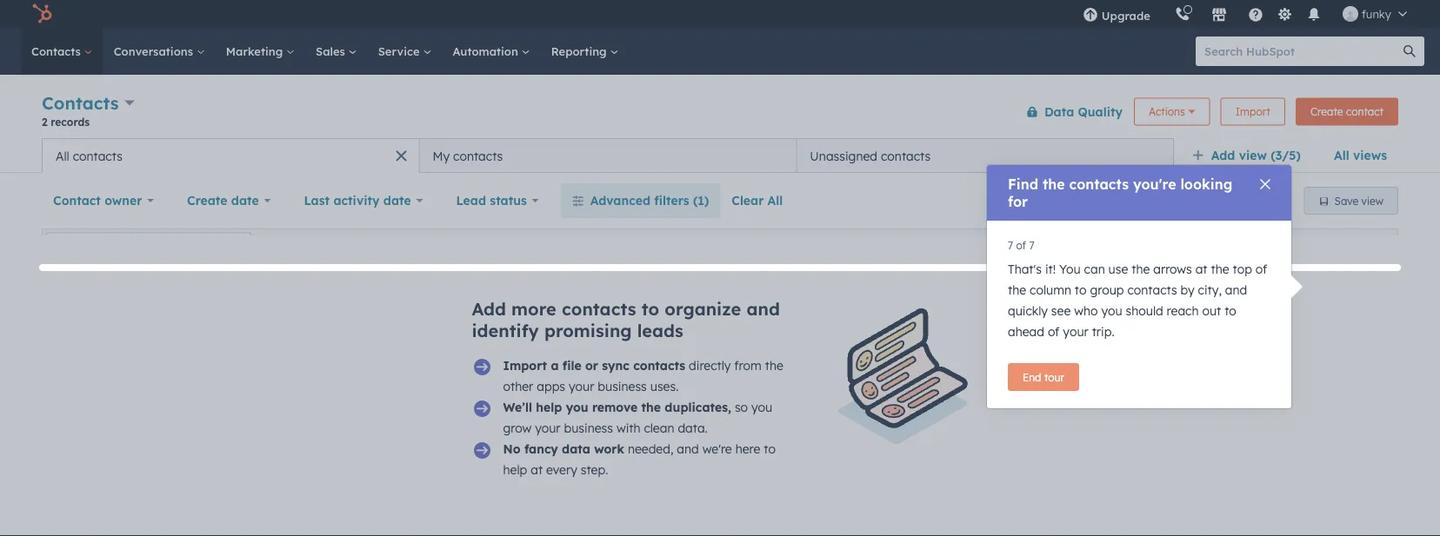 Task type: locate. For each thing, give the bounding box(es) containing it.
0 vertical spatial business
[[598, 379, 647, 395]]

2 horizontal spatial all
[[1335, 148, 1350, 163]]

2 records
[[42, 115, 90, 128]]

import a file or sync contacts
[[503, 358, 686, 374]]

business up we'll help you remove the duplicates,
[[598, 379, 647, 395]]

2 horizontal spatial you
[[1102, 304, 1123, 319]]

2 vertical spatial your
[[535, 421, 561, 436]]

add inside add more contacts to organize and identify promising leads
[[472, 298, 506, 320]]

1 vertical spatial create
[[187, 193, 228, 208]]

contacts up import a file or sync contacts
[[562, 298, 637, 320]]

business up data
[[564, 421, 613, 436]]

0 horizontal spatial date
[[231, 193, 259, 208]]

1 horizontal spatial at
[[1196, 262, 1208, 277]]

so you grow your business with clean data.
[[503, 400, 773, 436]]

to right out
[[1225, 304, 1237, 319]]

at up city,
[[1196, 262, 1208, 277]]

your
[[1064, 325, 1089, 340], [569, 379, 595, 395], [535, 421, 561, 436]]

2 horizontal spatial your
[[1064, 325, 1089, 340]]

7
[[1008, 239, 1014, 252], [1030, 239, 1035, 252]]

of up that's
[[1017, 239, 1027, 252]]

0 horizontal spatial 7
[[1008, 239, 1014, 252]]

out
[[1203, 304, 1222, 319]]

1 vertical spatial import
[[503, 358, 547, 374]]

the
[[1043, 176, 1065, 193], [1132, 262, 1151, 277], [1212, 262, 1230, 277], [1008, 283, 1027, 298], [765, 358, 784, 374], [642, 400, 661, 415]]

all
[[1335, 148, 1350, 163], [56, 148, 69, 164], [768, 193, 783, 208]]

add view (3/5)
[[1212, 148, 1302, 163]]

1 horizontal spatial your
[[569, 379, 595, 395]]

lead status button
[[445, 184, 550, 218]]

contacts
[[73, 148, 123, 164], [453, 148, 503, 164], [881, 148, 931, 164], [1070, 176, 1129, 193], [1128, 283, 1178, 298], [562, 298, 637, 320], [634, 358, 686, 374]]

upgrade image
[[1083, 8, 1099, 23]]

so
[[735, 400, 748, 415]]

0 horizontal spatial import
[[503, 358, 547, 374]]

reach
[[1167, 304, 1199, 319]]

view inside popup button
[[1240, 148, 1268, 163]]

actions button
[[1135, 98, 1211, 126]]

all inside button
[[56, 148, 69, 164]]

data quality button
[[1015, 94, 1124, 129]]

import inside 'button'
[[1236, 105, 1271, 118]]

to
[[1075, 283, 1087, 298], [642, 298, 660, 320], [1225, 304, 1237, 319], [764, 442, 776, 457]]

0 horizontal spatial view
[[1240, 148, 1268, 163]]

lead
[[456, 193, 486, 208]]

directly from the other apps your business uses.
[[503, 358, 784, 395]]

date down all contacts button
[[231, 193, 259, 208]]

create down all contacts button
[[187, 193, 228, 208]]

more
[[512, 298, 557, 320]]

0 horizontal spatial add
[[472, 298, 506, 320]]

the inside find the contacts you're looking for
[[1043, 176, 1065, 193]]

who
[[1075, 304, 1099, 319]]

Search HubSpot search field
[[1196, 37, 1410, 66]]

1 vertical spatial at
[[531, 463, 543, 478]]

end tour button
[[1008, 364, 1080, 392]]

view inside button
[[1362, 194, 1384, 208]]

import
[[1236, 105, 1271, 118], [503, 358, 547, 374]]

and inside needed, and we're here to help at every step.
[[677, 442, 699, 457]]

0 vertical spatial view
[[1240, 148, 1268, 163]]

create date
[[187, 193, 259, 208]]

last activity date button
[[293, 184, 435, 218]]

menu
[[1071, 0, 1420, 28]]

find the contacts you're looking for
[[1008, 176, 1233, 211]]

clear
[[732, 193, 764, 208]]

a
[[551, 358, 559, 374]]

1 horizontal spatial of
[[1048, 325, 1060, 340]]

it!
[[1046, 262, 1056, 277]]

your up fancy
[[535, 421, 561, 436]]

contacts up should
[[1128, 283, 1178, 298]]

contacts right my
[[453, 148, 503, 164]]

at inside that's it! you can use the arrows at the top of the column to group contacts by city, and quickly see who you should reach out to ahead of your trip.
[[1196, 262, 1208, 277]]

view up close icon
[[1240, 148, 1268, 163]]

we'll
[[503, 400, 533, 415]]

0 horizontal spatial at
[[531, 463, 543, 478]]

at inside needed, and we're here to help at every step.
[[531, 463, 543, 478]]

0 vertical spatial create
[[1311, 105, 1344, 118]]

funky button
[[1333, 0, 1418, 28]]

contacts right unassigned
[[881, 148, 931, 164]]

upgrade
[[1102, 8, 1151, 23]]

see
[[1052, 304, 1071, 319]]

needed,
[[628, 442, 674, 457]]

1 vertical spatial help
[[503, 463, 528, 478]]

data
[[562, 442, 591, 457]]

unassigned contacts
[[810, 148, 931, 164]]

marketplaces button
[[1202, 0, 1238, 28]]

all views
[[1335, 148, 1388, 163]]

1 horizontal spatial add
[[1212, 148, 1236, 163]]

0 vertical spatial at
[[1196, 262, 1208, 277]]

no fancy data work
[[503, 442, 625, 457]]

with
[[617, 421, 641, 436]]

uses.
[[651, 379, 679, 395]]

or
[[586, 358, 599, 374]]

menu item
[[1163, 0, 1167, 28]]

we're
[[703, 442, 732, 457]]

1 vertical spatial and
[[747, 298, 780, 320]]

1 horizontal spatial help
[[536, 400, 562, 415]]

0 horizontal spatial all
[[56, 148, 69, 164]]

hubspot image
[[31, 3, 52, 24]]

all left the views
[[1335, 148, 1350, 163]]

1 vertical spatial view
[[1362, 194, 1384, 208]]

of right top
[[1256, 262, 1268, 277]]

help down no
[[503, 463, 528, 478]]

and down top
[[1226, 283, 1248, 298]]

my contacts button
[[419, 138, 797, 173]]

1 horizontal spatial all
[[768, 193, 783, 208]]

1 horizontal spatial you
[[752, 400, 773, 415]]

business inside directly from the other apps your business uses.
[[598, 379, 647, 395]]

that's
[[1008, 262, 1042, 277]]

filters
[[655, 193, 690, 208]]

create
[[1311, 105, 1344, 118], [187, 193, 228, 208]]

group
[[1091, 283, 1125, 298]]

calling icon image
[[1175, 7, 1191, 22]]

0 vertical spatial your
[[1064, 325, 1089, 340]]

contacts down records
[[73, 148, 123, 164]]

2 7 from the left
[[1030, 239, 1035, 252]]

at down fancy
[[531, 463, 543, 478]]

and up from
[[747, 298, 780, 320]]

notifications button
[[1300, 0, 1329, 28]]

1 horizontal spatial date
[[384, 193, 411, 208]]

your down file
[[569, 379, 595, 395]]

settings link
[[1275, 5, 1296, 23]]

column
[[1030, 283, 1072, 298]]

add up looking
[[1212, 148, 1236, 163]]

contact
[[1347, 105, 1384, 118]]

the up clean
[[642, 400, 661, 415]]

search image
[[1404, 45, 1417, 57]]

notifications image
[[1307, 8, 1322, 23]]

view
[[1240, 148, 1268, 163], [1362, 194, 1384, 208]]

help down the apps
[[536, 400, 562, 415]]

help image
[[1249, 8, 1264, 23]]

marketplaces image
[[1212, 8, 1228, 23]]

1 horizontal spatial 7
[[1030, 239, 1035, 252]]

to right here
[[764, 442, 776, 457]]

1 vertical spatial business
[[564, 421, 613, 436]]

1 date from the left
[[231, 193, 259, 208]]

the right from
[[765, 358, 784, 374]]

and down data.
[[677, 442, 699, 457]]

date right activity
[[384, 193, 411, 208]]

your inside directly from the other apps your business uses.
[[569, 379, 595, 395]]

view right save
[[1362, 194, 1384, 208]]

the right find
[[1043, 176, 1065, 193]]

1 vertical spatial of
[[1256, 262, 1268, 277]]

import up "other"
[[503, 358, 547, 374]]

sync
[[602, 358, 630, 374]]

create inside popup button
[[187, 193, 228, 208]]

to left organize
[[642, 298, 660, 320]]

1 horizontal spatial import
[[1236, 105, 1271, 118]]

0 vertical spatial add
[[1212, 148, 1236, 163]]

and inside add more contacts to organize and identify promising leads
[[747, 298, 780, 320]]

2 date from the left
[[384, 193, 411, 208]]

0 vertical spatial and
[[1226, 283, 1248, 298]]

end
[[1023, 371, 1042, 384]]

import for import a file or sync contacts
[[503, 358, 547, 374]]

add left more
[[472, 298, 506, 320]]

add for add more contacts to organize and identify promising leads
[[472, 298, 506, 320]]

create inside button
[[1311, 105, 1344, 118]]

contacts left you're
[[1070, 176, 1129, 193]]

all right the clear
[[768, 193, 783, 208]]

add inside popup button
[[1212, 148, 1236, 163]]

0 horizontal spatial and
[[677, 442, 699, 457]]

contacts inside find the contacts you're looking for
[[1070, 176, 1129, 193]]

1 horizontal spatial view
[[1362, 194, 1384, 208]]

you inside that's it! you can use the arrows at the top of the column to group contacts by city, and quickly see who you should reach out to ahead of your trip.
[[1102, 304, 1123, 319]]

no
[[503, 442, 521, 457]]

to inside needed, and we're here to help at every step.
[[764, 442, 776, 457]]

tour
[[1045, 371, 1065, 384]]

save view
[[1335, 194, 1384, 208]]

0 vertical spatial import
[[1236, 105, 1271, 118]]

1 horizontal spatial create
[[1311, 105, 1344, 118]]

contact
[[53, 193, 101, 208]]

you left remove
[[566, 400, 589, 415]]

0 horizontal spatial help
[[503, 463, 528, 478]]

calling icon button
[[1168, 2, 1198, 25]]

and
[[1226, 283, 1248, 298], [747, 298, 780, 320], [677, 442, 699, 457]]

0 vertical spatial help
[[536, 400, 562, 415]]

2 horizontal spatial and
[[1226, 283, 1248, 298]]

0 horizontal spatial your
[[535, 421, 561, 436]]

of down see
[[1048, 325, 1060, 340]]

1 horizontal spatial and
[[747, 298, 780, 320]]

1 vertical spatial your
[[569, 379, 595, 395]]

all down 2 records on the top left
[[56, 148, 69, 164]]

you right so
[[752, 400, 773, 415]]

you inside so you grow your business with clean data.
[[752, 400, 773, 415]]

1 vertical spatial add
[[472, 298, 506, 320]]

of
[[1017, 239, 1027, 252], [1256, 262, 1268, 277], [1048, 325, 1060, 340]]

help inside needed, and we're here to help at every step.
[[503, 463, 528, 478]]

0 horizontal spatial of
[[1017, 239, 1027, 252]]

the inside directly from the other apps your business uses.
[[765, 358, 784, 374]]

funky town image
[[1343, 6, 1359, 22]]

contacts inside that's it! you can use the arrows at the top of the column to group contacts by city, and quickly see who you should reach out to ahead of your trip.
[[1128, 283, 1178, 298]]

quickly
[[1008, 304, 1048, 319]]

you down group
[[1102, 304, 1123, 319]]

promising
[[545, 320, 632, 342]]

2 vertical spatial and
[[677, 442, 699, 457]]

create left contact
[[1311, 105, 1344, 118]]

your down who
[[1064, 325, 1089, 340]]

import up add view (3/5)
[[1236, 105, 1271, 118]]

trip.
[[1093, 325, 1115, 340]]

0 horizontal spatial create
[[187, 193, 228, 208]]



Task type: vqa. For each thing, say whether or not it's contained in the screenshot.
the "Clear"
yes



Task type: describe. For each thing, give the bounding box(es) containing it.
we'll help you remove the duplicates,
[[503, 400, 732, 415]]

you're
[[1134, 176, 1177, 193]]

records
[[51, 115, 90, 128]]

step.
[[581, 463, 609, 478]]

7 of 7
[[1008, 239, 1035, 252]]

fancy
[[525, 442, 558, 457]]

help button
[[1242, 0, 1271, 28]]

clear all
[[732, 193, 783, 208]]

create date button
[[176, 184, 282, 218]]

all for all views
[[1335, 148, 1350, 163]]

you
[[1060, 262, 1081, 277]]

menu containing funky
[[1071, 0, 1420, 28]]

needed, and we're here to help at every step.
[[503, 442, 776, 478]]

2 vertical spatial of
[[1048, 325, 1060, 340]]

find
[[1008, 176, 1039, 193]]

activity
[[334, 193, 380, 208]]

quality
[[1079, 104, 1123, 119]]

lead status
[[456, 193, 527, 208]]

top
[[1233, 262, 1253, 277]]

view for save
[[1362, 194, 1384, 208]]

your inside so you grow your business with clean data.
[[535, 421, 561, 436]]

import button
[[1221, 98, 1286, 126]]

directly
[[689, 358, 731, 374]]

duplicates,
[[665, 400, 732, 415]]

use
[[1109, 262, 1129, 277]]

your inside that's it! you can use the arrows at the top of the column to group contacts by city, and quickly see who you should reach out to ahead of your trip.
[[1064, 325, 1089, 340]]

last
[[304, 193, 330, 208]]

and inside that's it! you can use the arrows at the top of the column to group contacts by city, and quickly see who you should reach out to ahead of your trip.
[[1226, 283, 1248, 298]]

clean
[[644, 421, 675, 436]]

0 horizontal spatial you
[[566, 400, 589, 415]]

owner
[[105, 193, 142, 208]]

create for create date
[[187, 193, 228, 208]]

looking
[[1181, 176, 1233, 193]]

business inside so you grow your business with clean data.
[[564, 421, 613, 436]]

contact owner
[[53, 193, 142, 208]]

remove
[[593, 400, 638, 415]]

work
[[594, 442, 625, 457]]

all contacts button
[[42, 138, 419, 173]]

every
[[546, 463, 578, 478]]

search button
[[1396, 37, 1425, 66]]

data
[[1045, 104, 1075, 119]]

to inside add more contacts to organize and identify promising leads
[[642, 298, 660, 320]]

can
[[1085, 262, 1106, 277]]

clear all button
[[721, 184, 795, 218]]

organize
[[665, 298, 742, 320]]

my contacts
[[433, 148, 503, 164]]

status
[[490, 193, 527, 208]]

create for create contact
[[1311, 105, 1344, 118]]

end tour
[[1023, 371, 1065, 384]]

file
[[563, 358, 582, 374]]

for
[[1008, 193, 1029, 211]]

arrows
[[1154, 262, 1193, 277]]

contacts inside the "unassigned contacts" "button"
[[881, 148, 931, 164]]

data quality
[[1045, 104, 1123, 119]]

hubspot link
[[21, 3, 65, 24]]

all views link
[[1323, 138, 1399, 173]]

leads
[[638, 320, 684, 342]]

that's it! you can use the arrows at the top of the column to group contacts by city, and quickly see who you should reach out to ahead of your trip.
[[1008, 262, 1268, 340]]

contacts
[[42, 92, 119, 114]]

should
[[1126, 304, 1164, 319]]

all inside button
[[768, 193, 783, 208]]

by
[[1181, 283, 1195, 298]]

all for all contacts
[[56, 148, 69, 164]]

contacts inside add more contacts to organize and identify promising leads
[[562, 298, 637, 320]]

the down that's
[[1008, 283, 1027, 298]]

0 vertical spatial of
[[1017, 239, 1027, 252]]

settings image
[[1278, 7, 1293, 23]]

import for import
[[1236, 105, 1271, 118]]

all contacts
[[56, 148, 123, 164]]

my
[[433, 148, 450, 164]]

contacts inside all contacts button
[[73, 148, 123, 164]]

(3/5)
[[1271, 148, 1302, 163]]

identify
[[472, 320, 539, 342]]

advanced
[[591, 193, 651, 208]]

grow
[[503, 421, 532, 436]]

other
[[503, 379, 534, 395]]

contacts up uses.
[[634, 358, 686, 374]]

1 7 from the left
[[1008, 239, 1014, 252]]

close image
[[1261, 179, 1271, 190]]

data.
[[678, 421, 708, 436]]

add for add view (3/5)
[[1212, 148, 1236, 163]]

2 horizontal spatial of
[[1256, 262, 1268, 277]]

contact owner button
[[42, 184, 165, 218]]

the right use
[[1132, 262, 1151, 277]]

advanced filters (1) button
[[561, 184, 721, 218]]

save view button
[[1305, 187, 1399, 215]]

create contact
[[1311, 105, 1384, 118]]

funky
[[1362, 7, 1392, 21]]

to up who
[[1075, 283, 1087, 298]]

from
[[735, 358, 762, 374]]

contacts banner
[[42, 89, 1399, 138]]

actions
[[1149, 105, 1186, 118]]

city,
[[1199, 283, 1222, 298]]

last activity date
[[304, 193, 411, 208]]

contacts button
[[42, 90, 135, 116]]

views
[[1354, 148, 1388, 163]]

unassigned
[[810, 148, 878, 164]]

save
[[1335, 194, 1359, 208]]

the left top
[[1212, 262, 1230, 277]]

ahead
[[1008, 325, 1045, 340]]

unassigned contacts button
[[797, 138, 1174, 173]]

view for add
[[1240, 148, 1268, 163]]

here
[[736, 442, 761, 457]]

contacts inside my contacts button
[[453, 148, 503, 164]]

create contact button
[[1296, 98, 1399, 126]]



